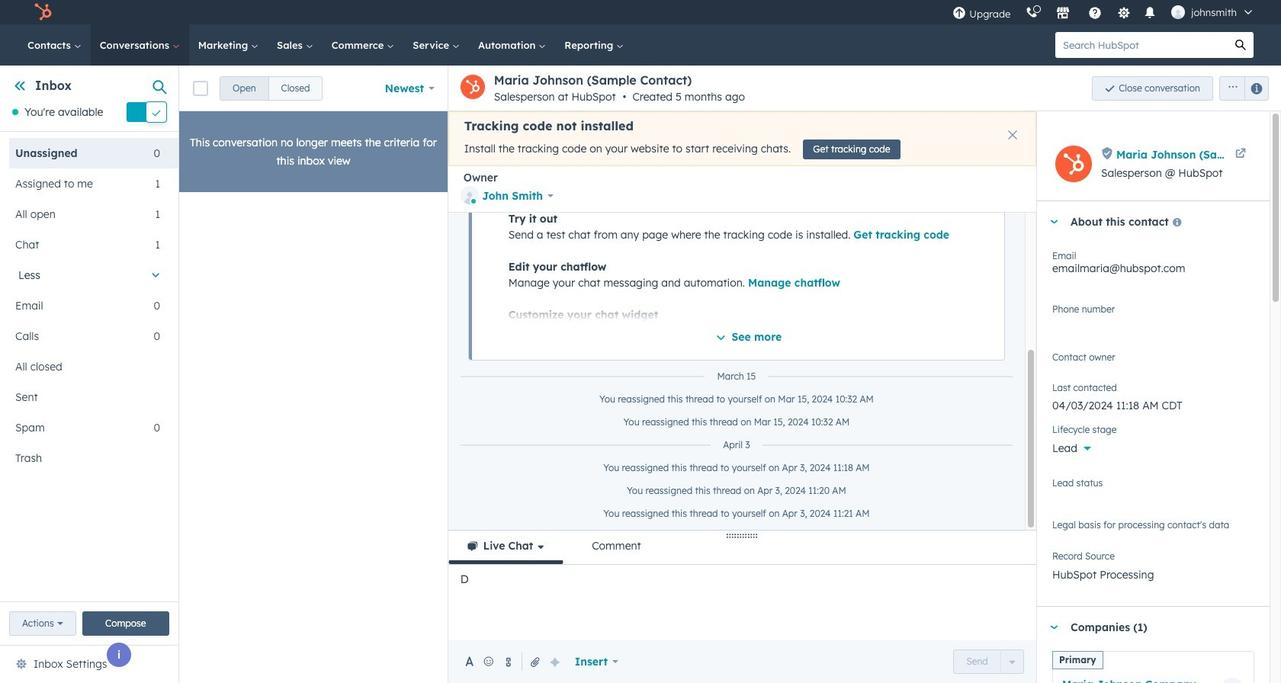Task type: describe. For each thing, give the bounding box(es) containing it.
2 horizontal spatial group
[[1214, 76, 1270, 100]]

marketplaces image
[[1057, 7, 1071, 21]]

john smith image
[[1172, 5, 1186, 19]]

you're available image
[[12, 109, 18, 115]]

close image
[[1009, 130, 1018, 140]]

caret image
[[1050, 626, 1059, 630]]

1 horizontal spatial group
[[954, 650, 1025, 674]]



Task type: locate. For each thing, give the bounding box(es) containing it.
None button
[[220, 76, 269, 100], [268, 76, 323, 100], [220, 76, 269, 100], [268, 76, 323, 100]]

menu
[[946, 0, 1264, 24]]

-- text field
[[1053, 391, 1255, 416]]

group
[[220, 76, 323, 100], [1214, 76, 1270, 100], [954, 650, 1025, 674]]

caret image
[[1050, 220, 1059, 224]]

alert
[[448, 111, 1037, 166]]

main content
[[179, 0, 1282, 684]]

None text field
[[1053, 301, 1255, 332]]

Search HubSpot search field
[[1056, 32, 1228, 58]]

0 horizontal spatial group
[[220, 76, 323, 100]]



Task type: vqa. For each thing, say whether or not it's contained in the screenshot.
the right group
yes



